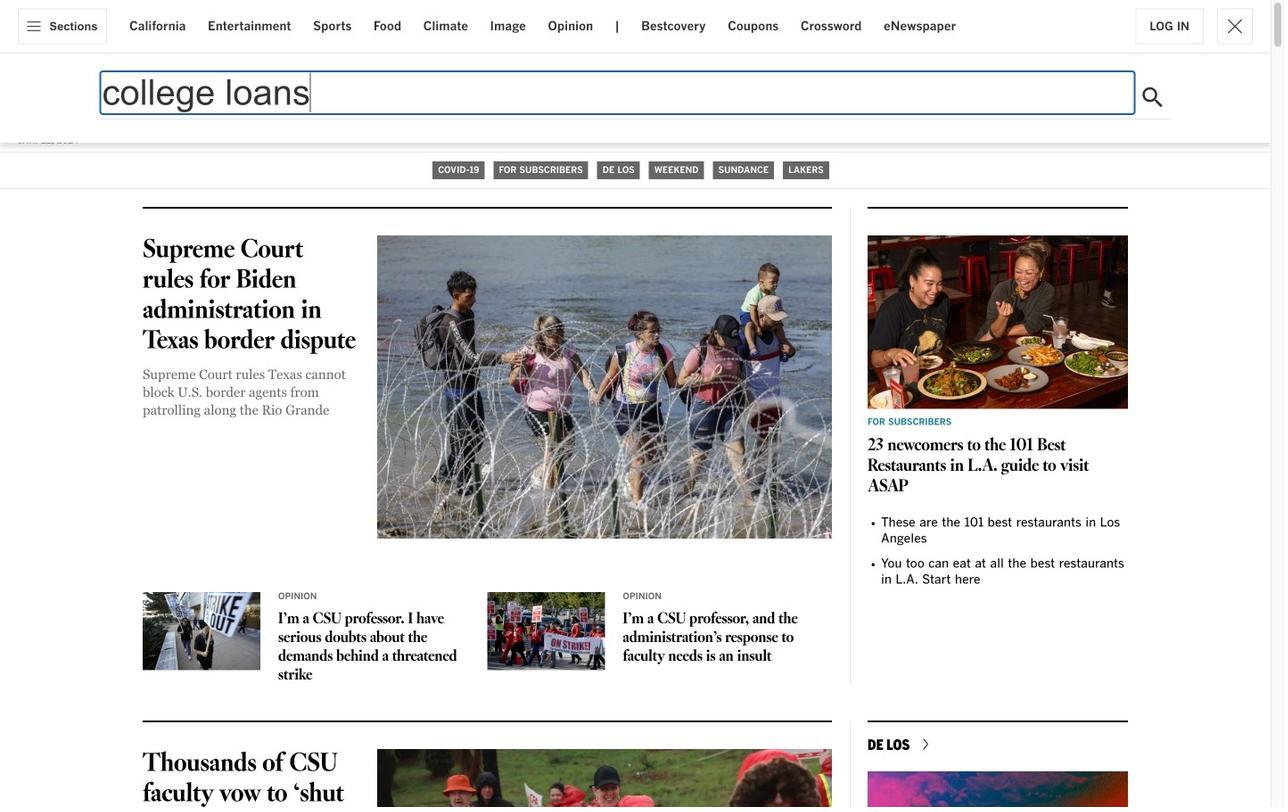 Task type: locate. For each thing, give the bounding box(es) containing it.
eagle pass, texas, sunday, september 24, 2023 - people look for an opening in miles of barbed wire on the u.s. side of the rio grande. (robert gauthier/los angeles times) image
[[377, 235, 832, 539]]

los angeles ca january 22, 2024 - members of the faculty union at cal state los angeles brave the elements monday morning, jan. 22, 2024, as they begin a one week strike. the union representing 29,000 faculty members at california state university, the nation's largest four-year public university system, walked off the job for five days monday, disrupting the first week of the spring semester for tens of thousands of students. (jay l. clendenin / los angeles times) image
[[377, 749, 832, 807]]

Search text field
[[100, 71, 1135, 114]]

home page image
[[358, 76, 913, 129]]



Task type: vqa. For each thing, say whether or not it's contained in the screenshot.
INGLEWOOD, CA - NOVEMBER 3: TAMARA SIMPSON OF SAN DIEGO AND TRINH THAI OF LAGUNA NIGUEL ENJOYING DINNER AT TWO HOMMES ON FRIDAY NOVEMBER 3, 2023 IN INGLEWOOD, CA. (RON DE ANGELIS / FOR THE TIMES) image
yes



Task type: describe. For each thing, give the bounding box(es) containing it.
pomona, ca - faculty at cal-poly pomona strike on campus on monday, dec. 4, 2023, faculty at four california state university campuses are going on strike this week for higher pay, and other demands, including lactation spaces on campuses. (luis sinco / los angeles times) image
[[487, 592, 605, 670]]

members with teamsters local 2010 join the california faculty association (cfa) and other california state university (csu) unions at a rally outside the csu chancellor's office in long beach, calif., on tuesday, nov. 14, 2023. (ap photo/damian dovarganes) image
[[143, 592, 260, 670]]

inglewood, ca - november 3: tamara simpson of san diego and trinh thai of laguna niguel enjoying dinner at two hommes on friday november 3, 2023 in inglewood, ca. (ron de angelis / for the times) image
[[868, 235, 1128, 409]]



